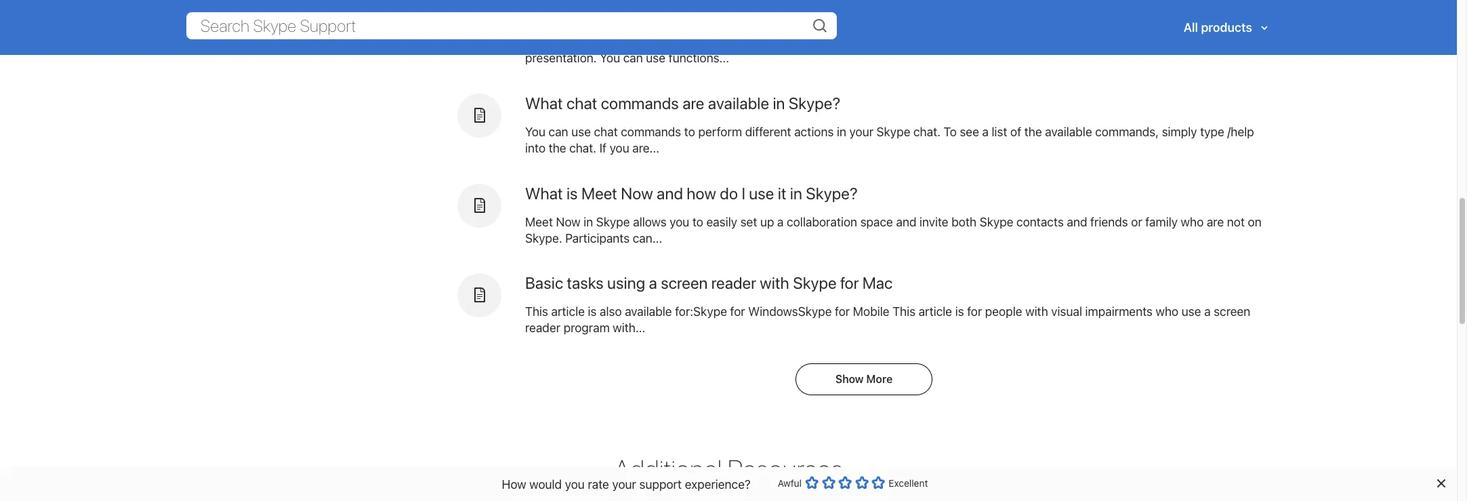 Task type: vqa. For each thing, say whether or not it's contained in the screenshot.
Download
no



Task type: locate. For each thing, give the bounding box(es) containing it.
1 horizontal spatial of
[[1011, 125, 1022, 139]]

you
[[745, 34, 764, 49], [610, 141, 630, 155], [670, 215, 690, 229], [565, 477, 585, 491]]

with
[[760, 274, 790, 293], [1026, 305, 1049, 319]]

how
[[502, 477, 527, 491]]

0 vertical spatial of
[[972, 34, 983, 49]]

0 horizontal spatial your
[[613, 477, 637, 491]]

2 vertical spatial what
[[525, 183, 563, 202]]

1 vertical spatial available
[[1046, 125, 1093, 139]]

0 horizontal spatial who
[[1156, 305, 1179, 319]]

available for this article is also available for:skype for windowsskype for mobile this article is for people with visual impairments who use a screen reader program with...
[[625, 305, 672, 319]]

2 article from the left
[[919, 305, 953, 319]]

are up groups at the left top of page
[[567, 3, 589, 22]]

do
[[794, 3, 812, 22], [720, 183, 738, 202]]

participants
[[566, 231, 630, 245]]

available inside this article is also available for:skype for windowsskype for mobile this article is for people with visual impairments who use a screen reader program with...
[[625, 305, 672, 319]]

i up set
[[742, 183, 746, 202]]

0 horizontal spatial meet
[[525, 215, 553, 229]]

in
[[773, 93, 786, 112], [837, 125, 847, 139], [790, 183, 803, 202], [584, 215, 593, 229]]

chat up if
[[594, 125, 618, 139]]

1 vertical spatial your
[[613, 477, 637, 491]]

1 horizontal spatial i
[[815, 3, 819, 22]]

what up skype.
[[525, 183, 563, 202]]

1 vertical spatial screen
[[1214, 305, 1251, 319]]

chat down presentation.
[[567, 93, 598, 112]]

0 horizontal spatial the
[[549, 141, 567, 155]]

2 vertical spatial available
[[625, 305, 672, 319]]

you inside moderated groups are perfect for when you need more control over the members of a group; for example, a classroom or online presentation. you can use functions...
[[745, 34, 764, 49]]

skype?
[[789, 93, 841, 112], [806, 183, 858, 202]]

0 horizontal spatial screen
[[661, 274, 708, 293]]

0 horizontal spatial do
[[720, 183, 738, 202]]

you inside you can use chat commands to perform different actions in your skype chat. to see a list of the available commands, simply type /help into the chat. if you are...
[[610, 141, 630, 155]]

what up presentation.
[[525, 3, 563, 22]]

2 vertical spatial the
[[549, 141, 567, 155]]

invite
[[920, 215, 949, 229]]

your right rate
[[613, 477, 637, 491]]

available inside you can use chat commands to perform different actions in your skype chat. to see a list of the available commands, simply type /help into the chat. if you are...
[[1046, 125, 1093, 139]]

1 vertical spatial now
[[556, 215, 581, 229]]

how would you rate your support experience? list box
[[806, 473, 886, 497]]

0 vertical spatial or
[[1172, 34, 1183, 49]]

presentation.
[[525, 51, 597, 65]]

1 vertical spatial you
[[525, 125, 546, 139]]

program
[[564, 321, 610, 335]]

2 what from the top
[[525, 93, 563, 112]]

chat.
[[914, 125, 941, 139], [570, 141, 597, 155]]

in right actions
[[837, 125, 847, 139]]

or left family
[[1132, 215, 1143, 229]]

of right list at the right top
[[1011, 125, 1022, 139]]

is up the participants
[[567, 183, 578, 202]]

1 horizontal spatial available
[[708, 93, 770, 112]]

can inside you can use chat commands to perform different actions in your skype chat. to see a list of the available commands, simply type /help into the chat. if you are...
[[549, 125, 569, 139]]

example,
[[1052, 34, 1101, 49]]

the right list at the right top
[[1025, 125, 1043, 139]]

what up into
[[525, 93, 563, 112]]

0 vertical spatial how
[[760, 3, 790, 22]]

1 vertical spatial moderated
[[525, 34, 585, 49]]

or inside moderated groups are perfect for when you need more control over the members of a group; for example, a classroom or online presentation. you can use functions...
[[1172, 34, 1183, 49]]

are...
[[633, 141, 660, 155]]

you can use chat commands to perform different actions in your skype chat. to see a list of the available commands, simply type /help into the chat. if you are...
[[525, 125, 1255, 155]]

skype left to
[[877, 125, 911, 139]]

article up program
[[552, 305, 585, 319]]

over
[[870, 34, 893, 49]]

your
[[850, 125, 874, 139], [613, 477, 637, 491]]

reader inside this article is also available for:skype for windowsskype for mobile this article is for people with visual impairments who use a screen reader program with...
[[525, 321, 561, 335]]

how up need on the top right of page
[[760, 3, 790, 22]]

groups,
[[672, 3, 727, 22]]

1 horizontal spatial meet
[[582, 183, 618, 202]]

1 vertical spatial can
[[549, 125, 569, 139]]

1 vertical spatial i
[[742, 183, 746, 202]]

to
[[685, 125, 696, 139], [693, 215, 704, 229]]

into
[[525, 141, 546, 155]]

1 vertical spatial what
[[525, 93, 563, 112]]

0 vertical spatial can
[[624, 51, 643, 65]]

moderated
[[592, 3, 669, 22], [525, 34, 585, 49]]

basic tasks using a screen reader with skype for mac link
[[525, 274, 893, 293]]

in up the participants
[[584, 215, 593, 229]]

1 horizontal spatial or
[[1172, 34, 1183, 49]]

who right family
[[1182, 215, 1204, 229]]

easily
[[707, 215, 738, 229]]

0 horizontal spatial this
[[525, 305, 549, 319]]

what for what is meet now and how do i use it in skype?
[[525, 183, 563, 202]]

now up skype.
[[556, 215, 581, 229]]

1 vertical spatial to
[[693, 215, 704, 229]]

more
[[867, 373, 893, 385]]

skype
[[877, 125, 911, 139], [596, 215, 630, 229], [980, 215, 1014, 229], [793, 274, 837, 293]]

to inside you can use chat commands to perform different actions in your skype chat. to see a list of the available commands, simply type /help into the chat. if you are...
[[685, 125, 696, 139]]

skype? up actions
[[789, 93, 841, 112]]

0 vertical spatial you
[[600, 51, 621, 65]]

and
[[730, 3, 757, 22], [657, 183, 683, 202], [897, 215, 917, 229], [1068, 215, 1088, 229]]

0 vertical spatial what
[[525, 3, 563, 22]]

available left 'commands,'
[[1046, 125, 1093, 139]]

meet up skype.
[[525, 215, 553, 229]]

for
[[694, 34, 709, 49], [1034, 34, 1049, 49], [841, 274, 859, 293], [731, 305, 746, 319], [835, 305, 850, 319], [968, 305, 983, 319]]

1 vertical spatial with
[[1026, 305, 1049, 319]]

visual
[[1052, 305, 1083, 319]]

article right mobile
[[919, 305, 953, 319]]

1 horizontal spatial now
[[621, 183, 653, 202]]

are left perfect
[[631, 34, 648, 49]]

chat. left to
[[914, 125, 941, 139]]

of right the members
[[972, 34, 983, 49]]

can
[[624, 51, 643, 65], [549, 125, 569, 139]]

the inside moderated groups are perfect for when you need more control over the members of a group; for example, a classroom or online presentation. you can use functions...
[[897, 34, 914, 49]]

1 horizontal spatial screen
[[1214, 305, 1251, 319]]

you down groups at the left top of page
[[600, 51, 621, 65]]

to down what chat commands are available in skype? link
[[685, 125, 696, 139]]

type
[[1201, 125, 1225, 139]]

1 horizontal spatial article
[[919, 305, 953, 319]]

1 horizontal spatial moderated
[[592, 3, 669, 22]]

chat. left if
[[570, 141, 597, 155]]

0 horizontal spatial reader
[[525, 321, 561, 335]]

0 horizontal spatial available
[[625, 305, 672, 319]]

0 vertical spatial to
[[685, 125, 696, 139]]

0 vertical spatial who
[[1182, 215, 1204, 229]]

online
[[1186, 34, 1219, 49]]

or for what are moderated groups, and how do i use them?
[[1172, 34, 1183, 49]]

or left "online"
[[1172, 34, 1183, 49]]

meet up the participants
[[582, 183, 618, 202]]

is up program
[[588, 305, 597, 319]]

what are moderated groups, and how do i use them? link
[[525, 3, 896, 22]]

1 horizontal spatial this
[[893, 305, 916, 319]]

you right 'allows' at left
[[670, 215, 690, 229]]

1 horizontal spatial do
[[794, 3, 812, 22]]

1 horizontal spatial can
[[624, 51, 643, 65]]

to left easily
[[693, 215, 704, 229]]

1 vertical spatial chat.
[[570, 141, 597, 155]]

who right impairments
[[1156, 305, 1179, 319]]

0 vertical spatial chat.
[[914, 125, 941, 139]]

i up more
[[815, 3, 819, 22]]

actions
[[795, 125, 834, 139]]

this right mobile
[[893, 305, 916, 319]]

with inside this article is also available for:skype for windowsskype for mobile this article is for people with visual impairments who use a screen reader program with...
[[1026, 305, 1049, 319]]

now up 'allows' at left
[[621, 183, 653, 202]]

how up easily
[[687, 183, 717, 202]]

with up windowsskype
[[760, 274, 790, 293]]

with left visual
[[1026, 305, 1049, 319]]

0 horizontal spatial article
[[552, 305, 585, 319]]

this
[[525, 305, 549, 319], [893, 305, 916, 319]]

using
[[608, 274, 646, 293]]

0 vertical spatial your
[[850, 125, 874, 139]]

perform
[[699, 125, 743, 139]]

0 horizontal spatial is
[[567, 183, 578, 202]]

for:skype
[[675, 305, 728, 319]]

moderated up groups at the left top of page
[[592, 3, 669, 22]]

are left not
[[1208, 215, 1225, 229]]

1 vertical spatial commands
[[621, 125, 682, 139]]

or for what is meet now and how do i use it in skype?
[[1132, 215, 1143, 229]]

1 horizontal spatial you
[[600, 51, 621, 65]]

do up more
[[794, 3, 812, 22]]

or inside meet now in skype allows you to easily set up a collaboration space and invite both skype contacts and friends or family who are not on skype. participants can...
[[1132, 215, 1143, 229]]

or
[[1172, 34, 1183, 49], [1132, 215, 1143, 229]]

of inside moderated groups are perfect for when you need more control over the members of a group; for example, a classroom or online presentation. you can use functions...
[[972, 34, 983, 49]]

1 horizontal spatial your
[[850, 125, 874, 139]]

1 horizontal spatial how
[[760, 3, 790, 22]]

who inside meet now in skype allows you to easily set up a collaboration space and invite both skype contacts and friends or family who are not on skype. participants can...
[[1182, 215, 1204, 229]]

0 vertical spatial i
[[815, 3, 819, 22]]

up
[[761, 215, 775, 229]]

of
[[972, 34, 983, 49], [1011, 125, 1022, 139]]

reader left program
[[525, 321, 561, 335]]

reader up for:skype on the bottom of page
[[712, 274, 757, 293]]

do up easily
[[720, 183, 738, 202]]

0 horizontal spatial moderated
[[525, 34, 585, 49]]

1 horizontal spatial with
[[1026, 305, 1049, 319]]

you inside moderated groups are perfect for when you need more control over the members of a group; for example, a classroom or online presentation. you can use functions...
[[600, 51, 621, 65]]

0 vertical spatial do
[[794, 3, 812, 22]]

skype up windowsskype
[[793, 274, 837, 293]]

0 horizontal spatial chat.
[[570, 141, 597, 155]]

is left people
[[956, 305, 965, 319]]

0 horizontal spatial with
[[760, 274, 790, 293]]

2 option from the left
[[822, 476, 836, 490]]

in up the different
[[773, 93, 786, 112]]

0 horizontal spatial of
[[972, 34, 983, 49]]

0 vertical spatial with
[[760, 274, 790, 293]]

1 horizontal spatial the
[[897, 34, 914, 49]]

1 vertical spatial reader
[[525, 321, 561, 335]]

you up into
[[525, 125, 546, 139]]

available up perform
[[708, 93, 770, 112]]

commands
[[601, 93, 679, 112], [621, 125, 682, 139]]

moderated up presentation.
[[525, 34, 585, 49]]

0 horizontal spatial can
[[549, 125, 569, 139]]

use inside this article is also available for:skype for windowsskype for mobile this article is for people with visual impairments who use a screen reader program with...
[[1182, 305, 1202, 319]]

1 vertical spatial how
[[687, 183, 717, 202]]

what chat commands are available in skype? link
[[525, 93, 841, 112]]

0 horizontal spatial or
[[1132, 215, 1143, 229]]

what
[[525, 3, 563, 22], [525, 93, 563, 112], [525, 183, 563, 202]]

the right into
[[549, 141, 567, 155]]

1 horizontal spatial chat.
[[914, 125, 941, 139]]

what chat commands are available in skype?
[[525, 93, 841, 112]]

chat
[[567, 93, 598, 112], [594, 125, 618, 139]]

your right actions
[[850, 125, 874, 139]]

now inside meet now in skype allows you to easily set up a collaboration space and invite both skype contacts and friends or family who are not on skype. participants can...
[[556, 215, 581, 229]]

show more
[[836, 373, 893, 385]]

the right the over
[[897, 34, 914, 49]]

0 vertical spatial the
[[897, 34, 914, 49]]

0 vertical spatial now
[[621, 183, 653, 202]]

1 vertical spatial meet
[[525, 215, 553, 229]]

and up 'allows' at left
[[657, 183, 683, 202]]

you left rate
[[565, 477, 585, 491]]

the
[[897, 34, 914, 49], [1025, 125, 1043, 139], [549, 141, 567, 155]]

1 vertical spatial do
[[720, 183, 738, 202]]

3 what from the top
[[525, 183, 563, 202]]

groups
[[588, 34, 628, 49]]

1 horizontal spatial reader
[[712, 274, 757, 293]]

in right the it
[[790, 183, 803, 202]]

who
[[1182, 215, 1204, 229], [1156, 305, 1179, 319]]

2 horizontal spatial available
[[1046, 125, 1093, 139]]

1 vertical spatial the
[[1025, 125, 1043, 139]]

friends
[[1091, 215, 1129, 229]]

0 vertical spatial reader
[[712, 274, 757, 293]]

skype up the participants
[[596, 215, 630, 229]]

available up with... in the bottom left of the page
[[625, 305, 672, 319]]

meet
[[582, 183, 618, 202], [525, 215, 553, 229]]

for right for:skype on the bottom of page
[[731, 305, 746, 319]]

0 vertical spatial moderated
[[592, 3, 669, 22]]

available
[[708, 93, 770, 112], [1046, 125, 1093, 139], [625, 305, 672, 319]]

0 vertical spatial skype?
[[789, 93, 841, 112]]

1 vertical spatial who
[[1156, 305, 1179, 319]]

allows
[[633, 215, 667, 229]]

you left need on the top right of page
[[745, 34, 764, 49]]

1 horizontal spatial is
[[588, 305, 597, 319]]

0 vertical spatial available
[[708, 93, 770, 112]]

0 horizontal spatial now
[[556, 215, 581, 229]]

option
[[806, 476, 819, 490], [822, 476, 836, 490], [839, 476, 852, 490], [856, 476, 869, 490], [872, 476, 886, 490]]

1 what from the top
[[525, 3, 563, 22]]

is
[[567, 183, 578, 202], [588, 305, 597, 319], [956, 305, 965, 319]]

commands inside you can use chat commands to perform different actions in your skype chat. to see a list of the available commands, simply type /help into the chat. if you are...
[[621, 125, 682, 139]]

dismiss the survey image
[[1436, 478, 1447, 489]]

moderated inside moderated groups are perfect for when you need more control over the members of a group; for example, a classroom or online presentation. you can use functions...
[[525, 34, 585, 49]]

what is meet now and how do i use it in skype? link
[[525, 183, 858, 202]]

and left friends
[[1068, 215, 1088, 229]]

screen inside this article is also available for:skype for windowsskype for mobile this article is for people with visual impairments who use a screen reader program with...
[[1214, 305, 1251, 319]]

Search Skype Support text field
[[186, 12, 837, 39]]

1 vertical spatial or
[[1132, 215, 1143, 229]]

you right if
[[610, 141, 630, 155]]

awful
[[778, 477, 802, 489]]

reader
[[712, 274, 757, 293], [525, 321, 561, 335]]

are
[[567, 3, 589, 22], [631, 34, 648, 49], [683, 93, 705, 112], [1208, 215, 1225, 229]]

0 horizontal spatial how
[[687, 183, 717, 202]]

0 horizontal spatial you
[[525, 125, 546, 139]]

0 horizontal spatial i
[[742, 183, 746, 202]]

you
[[600, 51, 621, 65], [525, 125, 546, 139]]

people
[[986, 305, 1023, 319]]

support
[[640, 477, 682, 491]]

1 vertical spatial chat
[[594, 125, 618, 139]]

0 vertical spatial meet
[[582, 183, 618, 202]]

/help
[[1228, 125, 1255, 139]]

do for them?
[[794, 3, 812, 22]]

it
[[778, 183, 787, 202]]

1 horizontal spatial who
[[1182, 215, 1204, 229]]

this down basic
[[525, 305, 549, 319]]

skype? up collaboration
[[806, 183, 858, 202]]

1 vertical spatial of
[[1011, 125, 1022, 139]]



Task type: describe. For each thing, give the bounding box(es) containing it.
how for now
[[687, 183, 717, 202]]

tasks
[[567, 274, 604, 293]]

in inside meet now in skype allows you to easily set up a collaboration space and invite both skype contacts and friends or family who are not on skype. participants can...
[[584, 215, 593, 229]]

not
[[1228, 215, 1246, 229]]

what is meet now and how do i use it in skype?
[[525, 183, 858, 202]]

do for it
[[720, 183, 738, 202]]

to inside meet now in skype allows you to easily set up a collaboration space and invite both skype contacts and friends or family who are not on skype. participants can...
[[693, 215, 704, 229]]

you inside meet now in skype allows you to easily set up a collaboration space and invite both skype contacts and friends or family who are not on skype. participants can...
[[670, 215, 690, 229]]

a inside you can use chat commands to perform different actions in your skype chat. to see a list of the available commands, simply type /help into the chat. if you are...
[[983, 125, 989, 139]]

more
[[798, 34, 826, 49]]

group;
[[995, 34, 1030, 49]]

can...
[[633, 231, 663, 245]]

1 vertical spatial skype?
[[806, 183, 858, 202]]

3 option from the left
[[839, 476, 852, 490]]

are inside meet now in skype allows you to easily set up a collaboration space and invite both skype contacts and friends or family who are not on skype. participants can...
[[1208, 215, 1225, 229]]

see
[[960, 125, 980, 139]]

are up perform
[[683, 93, 705, 112]]

in inside you can use chat commands to perform different actions in your skype chat. to see a list of the available commands, simply type /help into the chat. if you are...
[[837, 125, 847, 139]]

who inside this article is also available for:skype for windowsskype for mobile this article is for people with visual impairments who use a screen reader program with...
[[1156, 305, 1179, 319]]

skype right both
[[980, 215, 1014, 229]]

i for it
[[742, 183, 746, 202]]

and up when
[[730, 3, 757, 22]]

and left invite
[[897, 215, 917, 229]]

basic tasks using a screen reader with skype for mac
[[525, 274, 893, 293]]

available for what chat commands are available in skype?
[[708, 93, 770, 112]]

perfect
[[651, 34, 691, 49]]

need
[[767, 34, 795, 49]]

additional resources
[[614, 453, 844, 485]]

control
[[829, 34, 867, 49]]

use inside moderated groups are perfect for when you need more control over the members of a group; for example, a classroom or online presentation. you can use functions...
[[646, 51, 666, 65]]

chat inside you can use chat commands to perform different actions in your skype chat. to see a list of the available commands, simply type /help into the chat. if you are...
[[594, 125, 618, 139]]

both
[[952, 215, 977, 229]]

functions...
[[669, 51, 730, 65]]

classroom
[[1113, 34, 1169, 49]]

moderated groups are perfect for when you need more control over the members of a group; for example, a classroom or online presentation. you can use functions...
[[525, 34, 1219, 65]]

set
[[741, 215, 758, 229]]

commands,
[[1096, 125, 1160, 139]]

skype inside you can use chat commands to perform different actions in your skype chat. to see a list of the available commands, simply type /help into the chat. if you are...
[[877, 125, 911, 139]]

collaboration
[[787, 215, 858, 229]]

0 vertical spatial chat
[[567, 93, 598, 112]]

a inside meet now in skype allows you to easily set up a collaboration space and invite both skype contacts and friends or family who are not on skype. participants can...
[[778, 215, 784, 229]]

use inside you can use chat commands to perform different actions in your skype chat. to see a list of the available commands, simply type /help into the chat. if you are...
[[572, 125, 591, 139]]

meet inside meet now in skype allows you to easily set up a collaboration space and invite both skype contacts and friends or family who are not on skype. participants can...
[[525, 215, 553, 229]]

0 vertical spatial commands
[[601, 93, 679, 112]]

mac
[[863, 274, 893, 293]]

simply
[[1163, 125, 1198, 139]]

excellent
[[889, 477, 929, 489]]

for up functions...
[[694, 34, 709, 49]]

your inside you can use chat commands to perform different actions in your skype chat. to see a list of the available commands, simply type /help into the chat. if you are...
[[850, 125, 874, 139]]

you inside you can use chat commands to perform different actions in your skype chat. to see a list of the available commands, simply type /help into the chat. if you are...
[[525, 125, 546, 139]]

family
[[1146, 215, 1178, 229]]

4 option from the left
[[856, 476, 869, 490]]

basic
[[525, 274, 564, 293]]

skype.
[[525, 231, 563, 245]]

windowsskype
[[749, 305, 832, 319]]

1 article from the left
[[552, 305, 585, 319]]

this article is also available for:skype for windowsskype for mobile this article is for people with visual impairments who use a screen reader program with...
[[525, 305, 1251, 335]]

additional
[[614, 453, 722, 485]]

are inside moderated groups are perfect for when you need more control over the members of a group; for example, a classroom or online presentation. you can use functions...
[[631, 34, 648, 49]]

also
[[600, 305, 622, 319]]

can inside moderated groups are perfect for when you need more control over the members of a group; for example, a classroom or online presentation. you can use functions...
[[624, 51, 643, 65]]

show more button
[[796, 364, 933, 396]]

2 horizontal spatial the
[[1025, 125, 1043, 139]]

resources
[[728, 453, 844, 485]]

members
[[917, 34, 969, 49]]

2 horizontal spatial is
[[956, 305, 965, 319]]

meet now in skype allows you to easily set up a collaboration space and invite both skype contacts and friends or family who are not on skype. participants can...
[[525, 215, 1262, 245]]

what for what chat commands are available in skype?
[[525, 93, 563, 112]]

rate
[[588, 477, 609, 491]]

mobile
[[853, 305, 890, 319]]

them?
[[851, 3, 896, 22]]

5 option from the left
[[872, 476, 886, 490]]

a inside this article is also available for:skype for windowsskype for mobile this article is for people with visual impairments who use a screen reader program with...
[[1205, 305, 1211, 319]]

with...
[[613, 321, 646, 335]]

of inside you can use chat commands to perform different actions in your skype chat. to see a list of the available commands, simply type /help into the chat. if you are...
[[1011, 125, 1022, 139]]

on
[[1249, 215, 1262, 229]]

for left mobile
[[835, 305, 850, 319]]

i for them?
[[815, 3, 819, 22]]

how for groups,
[[760, 3, 790, 22]]

when
[[712, 34, 741, 49]]

1 option from the left
[[806, 476, 819, 490]]

to
[[944, 125, 957, 139]]

2 this from the left
[[893, 305, 916, 319]]

show
[[836, 373, 864, 385]]

if
[[600, 141, 607, 155]]

for right group;
[[1034, 34, 1049, 49]]

how would you rate your support experience?
[[502, 477, 751, 491]]

different
[[746, 125, 792, 139]]

impairments
[[1086, 305, 1153, 319]]

what are moderated groups, and how do i use them?
[[525, 3, 896, 22]]

experience?
[[685, 477, 751, 491]]

for left people
[[968, 305, 983, 319]]

list
[[992, 125, 1008, 139]]

1 this from the left
[[525, 305, 549, 319]]

what for what are moderated groups, and how do i use them?
[[525, 3, 563, 22]]

would
[[530, 477, 562, 491]]

for left mac
[[841, 274, 859, 293]]

0 vertical spatial screen
[[661, 274, 708, 293]]

space
[[861, 215, 894, 229]]

contacts
[[1017, 215, 1064, 229]]



